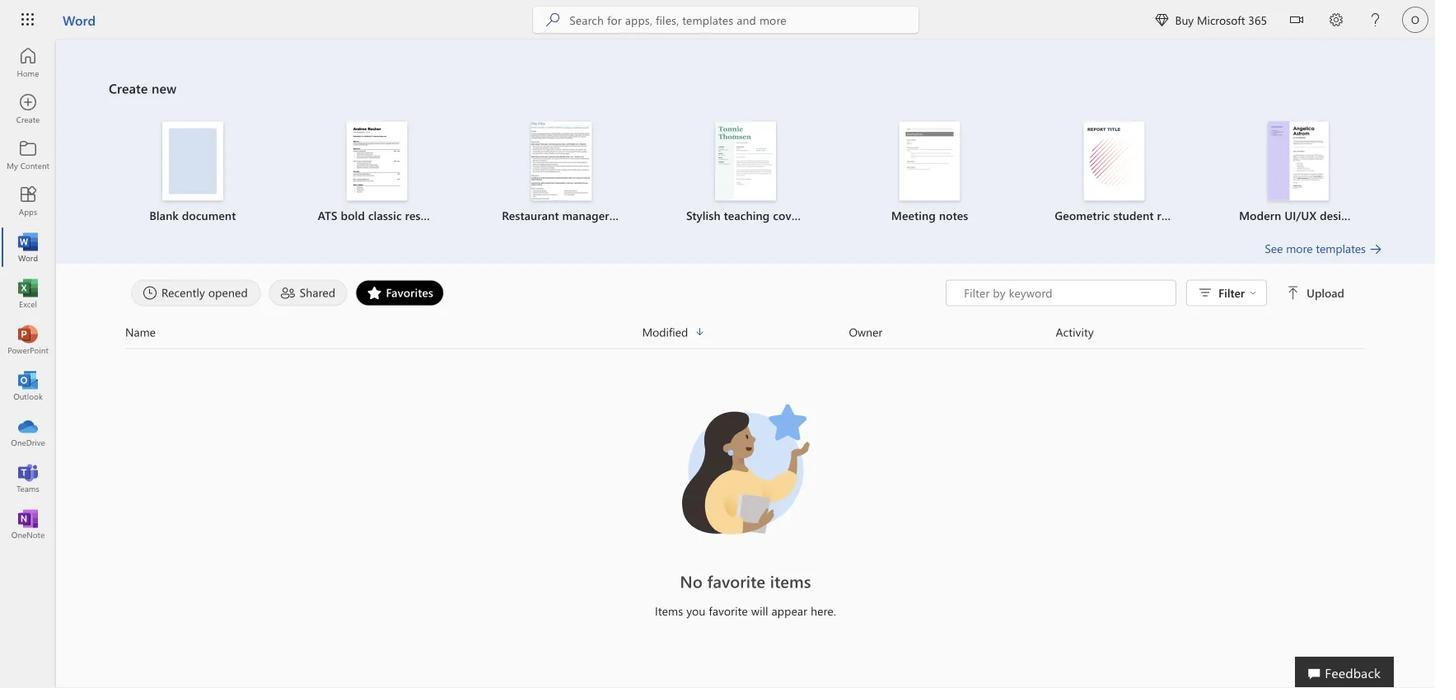 Task type: locate. For each thing, give the bounding box(es) containing it.
1 letter from the left
[[806, 208, 834, 223]]

classic
[[368, 208, 402, 223]]

see
[[1265, 241, 1284, 256]]

o
[[1412, 13, 1420, 26]]

2 resume from the left
[[613, 208, 652, 223]]

1 horizontal spatial cover
[[1370, 208, 1399, 223]]

my content image
[[20, 147, 36, 163]]

geometric
[[1055, 208, 1110, 223]]

letter
[[806, 208, 834, 223], [1402, 208, 1430, 223]]

apps image
[[20, 193, 36, 209]]

filter
[[1219, 285, 1245, 300]]

modified button
[[642, 323, 849, 342]]

ui/ux
[[1285, 208, 1317, 223]]

modern
[[1240, 208, 1282, 223]]

no favorite items
[[680, 570, 811, 592]]

restaurant manager resume
[[502, 208, 652, 223]]

favorites element
[[356, 280, 444, 306]]

shared element
[[269, 280, 347, 306]]

tab list
[[127, 280, 946, 306]]

recently
[[162, 285, 205, 300]]

resume
[[405, 208, 444, 223], [613, 208, 652, 223]]

word
[[63, 11, 96, 28]]

favorites
[[386, 285, 434, 300]]

favorite up items you favorite will appear here.
[[708, 570, 766, 592]]

1 resume from the left
[[405, 208, 444, 223]]

cover inside "element"
[[1370, 208, 1399, 223]]

teaching
[[724, 208, 770, 223]]

none search field inside word banner
[[533, 7, 919, 33]]

o button
[[1396, 0, 1436, 40]]

word image
[[20, 239, 36, 255]]

geometric student report image
[[1084, 122, 1145, 201]]

None search field
[[533, 7, 919, 33]]

meeting notes image
[[900, 122, 961, 201]]

letter right teaching
[[806, 208, 834, 223]]

outlook image
[[20, 377, 36, 394]]

feedback
[[1325, 663, 1381, 681]]

see more templates button
[[1265, 240, 1383, 257]]

student
[[1114, 208, 1154, 223]]

restaurant manager resume image
[[531, 122, 592, 201]]

0 horizontal spatial resume
[[405, 208, 444, 223]]

templates
[[1316, 241, 1366, 256]]

ats bold classic resume image
[[347, 122, 408, 201]]

1 horizontal spatial resume
[[613, 208, 652, 223]]

create image
[[20, 101, 36, 117]]

you
[[687, 603, 706, 619]]

designer
[[1320, 208, 1366, 223]]

1 horizontal spatial letter
[[1402, 208, 1430, 223]]

2 letter from the left
[[1402, 208, 1430, 223]]

cover right teaching
[[773, 208, 802, 223]]

2 cover from the left
[[1370, 208, 1399, 223]]

resume right "classic"
[[405, 208, 444, 223]]

empty state icon image
[[672, 395, 820, 544]]

here.
[[811, 603, 837, 619]]

buy
[[1176, 12, 1194, 27]]

navigation
[[0, 40, 56, 547]]

favorites tab
[[351, 280, 448, 306]]

ats bold classic resume
[[318, 208, 444, 223]]

0 horizontal spatial cover
[[773, 208, 802, 223]]

cover right designer
[[1370, 208, 1399, 223]]

stylish teaching cover letter image
[[715, 122, 776, 201]]

items
[[770, 570, 811, 592]]

favorite left will
[[709, 603, 748, 619]]

status
[[946, 280, 1348, 306]]

notes
[[939, 208, 969, 223]]

Search box. Suggestions appear as you type. search field
[[570, 7, 919, 33]]

stylish teaching cover letter element
[[664, 122, 834, 232]]

more
[[1287, 241, 1313, 256]]

report
[[1158, 208, 1191, 223]]

tab list containing recently opened
[[127, 280, 946, 306]]

Filter by keyword text field
[[963, 285, 1168, 301]]

no favorite items status
[[436, 570, 1056, 593]]

see more templates
[[1265, 241, 1366, 256]]

0 horizontal spatial letter
[[806, 208, 834, 223]]

recently opened element
[[131, 280, 261, 306]]

meeting
[[892, 208, 936, 223]]

cover
[[773, 208, 802, 223], [1370, 208, 1399, 223]]

0 vertical spatial favorite
[[708, 570, 766, 592]]

shared tab
[[265, 280, 351, 306]]

powerpoint image
[[20, 331, 36, 348]]

activity
[[1056, 324, 1094, 340]]

favorite
[[708, 570, 766, 592], [709, 603, 748, 619]]

row
[[125, 323, 1366, 349]]

word banner
[[0, 0, 1436, 42]]

microsoft
[[1197, 12, 1246, 27]]

teams image
[[20, 470, 36, 486]]

shared
[[300, 285, 336, 300]]

letter right designer
[[1402, 208, 1430, 223]]

restaurant manager resume element
[[479, 122, 652, 232]]

appear
[[772, 603, 808, 619]]

resume right manager
[[613, 208, 652, 223]]



Task type: describe. For each thing, give the bounding box(es) containing it.
name
[[125, 324, 156, 340]]


[[1291, 13, 1304, 26]]

stylish teaching cover letter
[[687, 208, 834, 223]]

will
[[751, 603, 769, 619]]

status containing filter
[[946, 280, 1348, 306]]

modern ui/ux designer cover letter
[[1240, 208, 1430, 223]]

365
[[1249, 12, 1268, 27]]


[[1287, 286, 1301, 300]]

items you favorite will appear here. status
[[436, 603, 1056, 619]]

stylish
[[687, 208, 721, 223]]

blank document
[[149, 208, 236, 223]]

no
[[680, 570, 703, 592]]


[[1156, 13, 1169, 26]]

excel image
[[20, 285, 36, 302]]

upload
[[1307, 285, 1345, 300]]

row containing name
[[125, 323, 1366, 349]]

ats
[[318, 208, 338, 223]]

ats bold classic resume element
[[295, 122, 459, 232]]

owner button
[[849, 323, 1056, 342]]

document
[[182, 208, 236, 223]]

create new
[[109, 79, 177, 97]]

onenote image
[[20, 516, 36, 532]]

bold
[[341, 208, 365, 223]]

activity, column 4 of 4 column header
[[1056, 323, 1366, 342]]

modified
[[642, 324, 688, 340]]

new
[[152, 79, 177, 97]]

owner
[[849, 324, 883, 340]]

items
[[655, 603, 683, 619]]

opened
[[208, 285, 248, 300]]

recently opened
[[162, 285, 248, 300]]

create
[[109, 79, 148, 97]]

 upload
[[1287, 285, 1345, 300]]

meeting notes
[[892, 208, 969, 223]]

modern ui/ux designer cover letter element
[[1217, 122, 1430, 232]]

name button
[[125, 323, 642, 342]]

restaurant
[[502, 208, 559, 223]]

letter inside "element"
[[1402, 208, 1430, 223]]

onedrive image
[[20, 424, 36, 440]]

 buy microsoft 365
[[1156, 12, 1268, 27]]

geometric student report element
[[1032, 122, 1197, 232]]

meeting notes element
[[848, 122, 1013, 232]]

1 cover from the left
[[773, 208, 802, 223]]

blank
[[149, 208, 179, 223]]

recently opened tab
[[127, 280, 265, 306]]

feedback button
[[1296, 657, 1394, 688]]

geometric student report
[[1055, 208, 1191, 223]]

filter 
[[1219, 285, 1257, 300]]

 button
[[1277, 0, 1317, 42]]

home image
[[20, 54, 36, 71]]

modern ui/ux designer cover letter image
[[1268, 122, 1329, 201]]

manager
[[563, 208, 610, 223]]

1 vertical spatial favorite
[[709, 603, 748, 619]]


[[1250, 290, 1257, 296]]

blank document element
[[110, 122, 275, 232]]

items you favorite will appear here.
[[655, 603, 837, 619]]



Task type: vqa. For each thing, say whether or not it's contained in the screenshot.
navigation
yes



